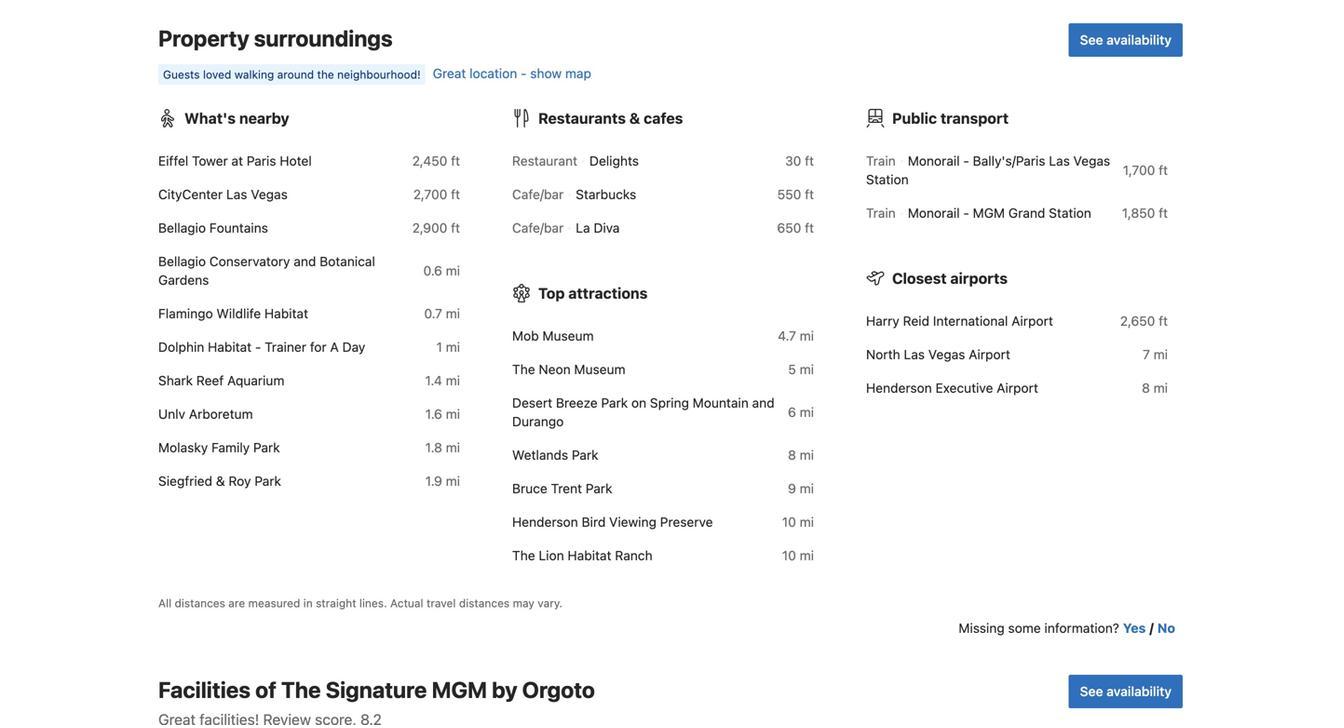 Task type: vqa. For each thing, say whether or not it's contained in the screenshot.


Task type: locate. For each thing, give the bounding box(es) containing it.
monorail down public transport on the right top of the page
[[908, 153, 960, 169]]

7 mi
[[1143, 347, 1168, 362]]

missing some information? yes / no
[[959, 621, 1176, 636]]

vegas up henderson executive airport
[[929, 347, 966, 362]]

park for trent
[[586, 481, 613, 497]]

0 vertical spatial availability
[[1107, 32, 1172, 47]]

las for what's nearby
[[226, 187, 247, 202]]

1 vertical spatial availability
[[1107, 684, 1172, 700]]

0 vertical spatial see availability button
[[1069, 23, 1183, 57]]

1 see from the top
[[1081, 32, 1104, 47]]

0 vertical spatial airport
[[1012, 313, 1054, 329]]

1 horizontal spatial 8
[[1142, 381, 1151, 396]]

&
[[630, 109, 641, 127], [216, 474, 225, 489]]

8 up 9
[[788, 448, 797, 463]]

0 vertical spatial 10
[[783, 515, 797, 530]]

1,700
[[1124, 163, 1156, 178]]

airport
[[1012, 313, 1054, 329], [969, 347, 1011, 362], [997, 381, 1039, 396]]

8 mi for henderson executive airport
[[1142, 381, 1168, 396]]

1 vertical spatial vegas
[[251, 187, 288, 202]]

650
[[778, 220, 802, 236]]

the left neon
[[512, 362, 535, 377]]

2 10 from the top
[[783, 548, 797, 564]]

2 vertical spatial las
[[904, 347, 925, 362]]

park left on
[[601, 395, 628, 411]]

mi for dolphin habitat - trainer for a day
[[446, 340, 460, 355]]

all distances are measured in straight lines. actual travel distances may vary.
[[158, 597, 563, 610]]

2 see from the top
[[1081, 684, 1104, 700]]

1 cafe/bar from the top
[[512, 187, 564, 202]]

0 vertical spatial monorail
[[908, 153, 960, 169]]

monorail - bally's/paris las vegas station
[[867, 153, 1111, 187]]

ft right 2,650
[[1159, 313, 1168, 329]]

550 ft
[[778, 187, 814, 202]]

of
[[255, 677, 277, 703]]

signature
[[326, 677, 427, 703]]

1 vertical spatial henderson
[[512, 515, 578, 530]]

& left roy
[[216, 474, 225, 489]]

las right north
[[904, 347, 925, 362]]

0 vertical spatial station
[[867, 172, 909, 187]]

habitat for flamingo wildlife habitat
[[265, 306, 308, 321]]

monorail up closest
[[908, 205, 960, 221]]

1 vertical spatial habitat
[[208, 340, 252, 355]]

may
[[513, 597, 535, 610]]

ft for 1,850 ft
[[1159, 205, 1168, 221]]

walking
[[235, 68, 274, 81]]

monorail inside the monorail - bally's/paris las vegas station
[[908, 153, 960, 169]]

show
[[531, 66, 562, 81]]

starbucks
[[576, 187, 637, 202]]

henderson
[[867, 381, 933, 396], [512, 515, 578, 530]]

0 vertical spatial henderson
[[867, 381, 933, 396]]

1 horizontal spatial henderson
[[867, 381, 933, 396]]

1,850
[[1123, 205, 1156, 221]]

habitat up trainer
[[265, 306, 308, 321]]

mi for flamingo wildlife habitat
[[446, 306, 460, 321]]

2 monorail from the top
[[908, 205, 960, 221]]

2,700 ft
[[414, 187, 460, 202]]

property
[[158, 25, 249, 51]]

bellagio inside bellagio conservatory and botanical gardens
[[158, 254, 206, 269]]

station
[[867, 172, 909, 187], [1049, 205, 1092, 221]]

what's nearby
[[184, 109, 289, 127]]

-
[[521, 66, 527, 81], [964, 153, 970, 169], [964, 205, 970, 221], [255, 340, 261, 355]]

mgm left by at the bottom left
[[432, 677, 487, 703]]

0 vertical spatial the
[[512, 362, 535, 377]]

1 horizontal spatial las
[[904, 347, 925, 362]]

arboretum
[[189, 407, 253, 422]]

0 vertical spatial museum
[[543, 328, 594, 344]]

1 horizontal spatial vegas
[[929, 347, 966, 362]]

1.6 mi
[[426, 407, 460, 422]]

0 horizontal spatial &
[[216, 474, 225, 489]]

mi for shark reef aquarium
[[446, 373, 460, 388]]

siegfried
[[158, 474, 212, 489]]

1 availability from the top
[[1107, 32, 1172, 47]]

1 10 mi from the top
[[783, 515, 814, 530]]

1 horizontal spatial mgm
[[973, 205, 1006, 221]]

mi for desert breeze park on spring mountain and durango
[[800, 405, 814, 420]]

station right grand
[[1049, 205, 1092, 221]]

park for family
[[253, 440, 280, 456]]

1.9
[[426, 474, 442, 489]]

public transport
[[893, 109, 1009, 127]]

attractions
[[569, 285, 648, 302]]

0 vertical spatial 8 mi
[[1142, 381, 1168, 396]]

ft right 650
[[805, 220, 814, 236]]

airport right international
[[1012, 313, 1054, 329]]

closest airports
[[893, 270, 1008, 287]]

1 horizontal spatial habitat
[[265, 306, 308, 321]]

5
[[789, 362, 797, 377]]

park inside desert breeze park on spring mountain and durango
[[601, 395, 628, 411]]

1 vertical spatial monorail
[[908, 205, 960, 221]]

2 horizontal spatial vegas
[[1074, 153, 1111, 169]]

park up trent
[[572, 448, 599, 463]]

1,700 ft
[[1124, 163, 1168, 178]]

1 vertical spatial 8 mi
[[788, 448, 814, 463]]

henderson up "lion"
[[512, 515, 578, 530]]

cafes
[[644, 109, 683, 127]]

0 vertical spatial and
[[294, 254, 316, 269]]

the for the lion habitat ranch
[[512, 548, 535, 564]]

park right trent
[[586, 481, 613, 497]]

airport for harry reid international airport
[[1012, 313, 1054, 329]]

0 horizontal spatial henderson
[[512, 515, 578, 530]]

train down 'public' on the top of the page
[[867, 153, 896, 169]]

mi for molasky family park
[[446, 440, 460, 456]]

guests
[[163, 68, 200, 81]]

2 bellagio from the top
[[158, 254, 206, 269]]

airport down international
[[969, 347, 1011, 362]]

1 see availability from the top
[[1081, 32, 1172, 47]]

in
[[304, 597, 313, 610]]

distances left may
[[459, 597, 510, 610]]

0 vertical spatial see
[[1081, 32, 1104, 47]]

8 mi for wetlands park
[[788, 448, 814, 463]]

siegfried & roy park
[[158, 474, 281, 489]]

1 monorail from the top
[[908, 153, 960, 169]]

1 vertical spatial and
[[753, 395, 775, 411]]

cafe/bar
[[512, 187, 564, 202], [512, 220, 564, 236]]

ft right 30
[[805, 153, 814, 169]]

are
[[229, 597, 245, 610]]

mi for siegfried & roy park
[[446, 474, 460, 489]]

and inside bellagio conservatory and botanical gardens
[[294, 254, 316, 269]]

0 horizontal spatial habitat
[[208, 340, 252, 355]]

no button
[[1158, 620, 1176, 638]]

and left "6"
[[753, 395, 775, 411]]

0.6
[[424, 263, 442, 279]]

2 vertical spatial habitat
[[568, 548, 612, 564]]

ft right 1,700
[[1159, 163, 1168, 178]]

surroundings
[[254, 25, 393, 51]]

2,650
[[1121, 313, 1156, 329]]

8 mi up 9 mi
[[788, 448, 814, 463]]

8 mi down 7 mi
[[1142, 381, 1168, 396]]

1 vertical spatial museum
[[574, 362, 626, 377]]

family
[[212, 440, 250, 456]]

1 vertical spatial see availability button
[[1069, 675, 1183, 709]]

0 vertical spatial mgm
[[973, 205, 1006, 221]]

0 vertical spatial &
[[630, 109, 641, 127]]

ft right 550
[[805, 187, 814, 202]]

park right family
[[253, 440, 280, 456]]

vegas left 1,700
[[1074, 153, 1111, 169]]

0 vertical spatial see availability
[[1081, 32, 1172, 47]]

1 vertical spatial bellagio
[[158, 254, 206, 269]]

henderson for henderson bird viewing preserve
[[512, 515, 578, 530]]

- down the monorail - bally's/paris las vegas station
[[964, 205, 970, 221]]

habitat for the lion habitat ranch
[[568, 548, 612, 564]]

1 vertical spatial cafe/bar
[[512, 220, 564, 236]]

2 availability from the top
[[1107, 684, 1172, 700]]

0 vertical spatial 10 mi
[[783, 515, 814, 530]]

las down at
[[226, 187, 247, 202]]

1 vertical spatial see
[[1081, 684, 1104, 700]]

1 vertical spatial 10
[[783, 548, 797, 564]]

mi
[[446, 263, 460, 279], [446, 306, 460, 321], [800, 328, 814, 344], [446, 340, 460, 355], [1154, 347, 1168, 362], [800, 362, 814, 377], [446, 373, 460, 388], [1154, 381, 1168, 396], [800, 405, 814, 420], [446, 407, 460, 422], [446, 440, 460, 456], [800, 448, 814, 463], [446, 474, 460, 489], [800, 481, 814, 497], [800, 515, 814, 530], [800, 548, 814, 564]]

ft for 2,700 ft
[[451, 187, 460, 202]]

closest
[[893, 270, 947, 287]]

habitat down the flamingo wildlife habitat
[[208, 340, 252, 355]]

the right of
[[281, 677, 321, 703]]

mgm left grand
[[973, 205, 1006, 221]]

8 down the 7
[[1142, 381, 1151, 396]]

no
[[1158, 621, 1176, 636]]

ft right '1,850'
[[1159, 205, 1168, 221]]

2,450 ft
[[412, 153, 460, 169]]

henderson down north
[[867, 381, 933, 396]]

ft for 30 ft
[[805, 153, 814, 169]]

bellagio for bellagio fountains
[[158, 220, 206, 236]]

park for breeze
[[601, 395, 628, 411]]

1 horizontal spatial and
[[753, 395, 775, 411]]

monorail for mgm
[[908, 205, 960, 221]]

monorail - mgm grand station
[[908, 205, 1092, 221]]

2 cafe/bar from the top
[[512, 220, 564, 236]]

distances right all
[[175, 597, 225, 610]]

cafe/bar down restaurant
[[512, 187, 564, 202]]

las right bally's/paris
[[1049, 153, 1070, 169]]

ft right the 2,900
[[451, 220, 460, 236]]

mi for mob museum
[[800, 328, 814, 344]]

0 vertical spatial vegas
[[1074, 153, 1111, 169]]

1 see availability button from the top
[[1069, 23, 1183, 57]]

2 see availability from the top
[[1081, 684, 1172, 700]]

flamingo wildlife habitat
[[158, 306, 308, 321]]

- inside the monorail - bally's/paris las vegas station
[[964, 153, 970, 169]]

mi for unlv arboretum
[[446, 407, 460, 422]]

harry
[[867, 313, 900, 329]]

loved
[[203, 68, 231, 81]]

& left cafes
[[630, 109, 641, 127]]

0 vertical spatial train
[[867, 153, 896, 169]]

some
[[1009, 621, 1041, 636]]

1 vertical spatial &
[[216, 474, 225, 489]]

the for the neon museum
[[512, 362, 535, 377]]

vegas down paris
[[251, 187, 288, 202]]

ft for 1,700 ft
[[1159, 163, 1168, 178]]

bellagio up gardens
[[158, 254, 206, 269]]

0 vertical spatial bellagio
[[158, 220, 206, 236]]

conservatory
[[210, 254, 290, 269]]

train up closest
[[867, 205, 896, 221]]

2 vertical spatial vegas
[[929, 347, 966, 362]]

1.4 mi
[[425, 373, 460, 388]]

vegas inside the monorail - bally's/paris las vegas station
[[1074, 153, 1111, 169]]

flamingo
[[158, 306, 213, 321]]

habitat down bird
[[568, 548, 612, 564]]

station down 'public' on the top of the page
[[867, 172, 909, 187]]

2 horizontal spatial las
[[1049, 153, 1070, 169]]

ft right the 2,450
[[451, 153, 460, 169]]

0 vertical spatial habitat
[[265, 306, 308, 321]]

bellagio for bellagio conservatory and botanical gardens
[[158, 254, 206, 269]]

0 horizontal spatial and
[[294, 254, 316, 269]]

0 vertical spatial 8
[[1142, 381, 1151, 396]]

citycenter
[[158, 187, 223, 202]]

great
[[433, 66, 466, 81]]

10 for the lion habitat ranch
[[783, 548, 797, 564]]

transport
[[941, 109, 1009, 127]]

0 horizontal spatial 8
[[788, 448, 797, 463]]

ft for 2,900 ft
[[451, 220, 460, 236]]

the left "lion"
[[512, 548, 535, 564]]

0 horizontal spatial station
[[867, 172, 909, 187]]

2 horizontal spatial habitat
[[568, 548, 612, 564]]

unlv arboretum
[[158, 407, 253, 422]]

550
[[778, 187, 802, 202]]

cafe/bar left la
[[512, 220, 564, 236]]

viewing
[[610, 515, 657, 530]]

all
[[158, 597, 172, 610]]

650 ft
[[778, 220, 814, 236]]

0 vertical spatial cafe/bar
[[512, 187, 564, 202]]

see availability for first see availability button from the top
[[1081, 32, 1172, 47]]

fountains
[[210, 220, 268, 236]]

1 horizontal spatial distances
[[459, 597, 510, 610]]

1 10 from the top
[[783, 515, 797, 530]]

bellagio down citycenter on the left top of page
[[158, 220, 206, 236]]

0 horizontal spatial 8 mi
[[788, 448, 814, 463]]

museum up the neon museum
[[543, 328, 594, 344]]

/
[[1150, 621, 1154, 636]]

1 bellagio from the top
[[158, 220, 206, 236]]

1 horizontal spatial 8 mi
[[1142, 381, 1168, 396]]

2 10 mi from the top
[[783, 548, 814, 564]]

0 horizontal spatial distances
[[175, 597, 225, 610]]

museum up breeze
[[574, 362, 626, 377]]

1 vertical spatial 8
[[788, 448, 797, 463]]

las inside the monorail - bally's/paris las vegas station
[[1049, 153, 1070, 169]]

see for first see availability button from the top
[[1081, 32, 1104, 47]]

airport right executive
[[997, 381, 1039, 396]]

1 horizontal spatial &
[[630, 109, 641, 127]]

2,900
[[413, 220, 448, 236]]

facilities
[[158, 677, 251, 703]]

1 vertical spatial las
[[226, 187, 247, 202]]

yes
[[1124, 621, 1146, 636]]

by
[[492, 677, 518, 703]]

ft right 2,700
[[451, 187, 460, 202]]

- left bally's/paris
[[964, 153, 970, 169]]

1 vertical spatial mgm
[[432, 677, 487, 703]]

1.8
[[425, 440, 442, 456]]

trainer
[[265, 340, 307, 355]]

0 horizontal spatial vegas
[[251, 187, 288, 202]]

1 vertical spatial the
[[512, 548, 535, 564]]

vegas
[[1074, 153, 1111, 169], [251, 187, 288, 202], [929, 347, 966, 362]]

2 see availability button from the top
[[1069, 675, 1183, 709]]

0 vertical spatial las
[[1049, 153, 1070, 169]]

0 horizontal spatial las
[[226, 187, 247, 202]]

durango
[[512, 414, 564, 429]]

mgm
[[973, 205, 1006, 221], [432, 677, 487, 703]]

cafe/bar for la diva
[[512, 220, 564, 236]]

1 vertical spatial 10 mi
[[783, 548, 814, 564]]

1 vertical spatial see availability
[[1081, 684, 1172, 700]]

las for closest airports
[[904, 347, 925, 362]]

cafe/bar for starbucks
[[512, 187, 564, 202]]

1 vertical spatial train
[[867, 205, 896, 221]]

1 vertical spatial airport
[[969, 347, 1011, 362]]

las
[[1049, 153, 1070, 169], [226, 187, 247, 202], [904, 347, 925, 362]]

1 vertical spatial station
[[1049, 205, 1092, 221]]

2 train from the top
[[867, 205, 896, 221]]

reid
[[904, 313, 930, 329]]

and left botanical at the left of page
[[294, 254, 316, 269]]

1 train from the top
[[867, 153, 896, 169]]



Task type: describe. For each thing, give the bounding box(es) containing it.
0.7
[[424, 306, 442, 321]]

nearby
[[239, 109, 289, 127]]

airports
[[951, 270, 1008, 287]]

2 vertical spatial the
[[281, 677, 321, 703]]

- left trainer
[[255, 340, 261, 355]]

train for monorail - mgm grand station
[[867, 205, 896, 221]]

2 vertical spatial airport
[[997, 381, 1039, 396]]

north
[[867, 347, 901, 362]]

restaurants
[[539, 109, 626, 127]]

lion
[[539, 548, 564, 564]]

information?
[[1045, 621, 1120, 636]]

mountain
[[693, 395, 749, 411]]

vary.
[[538, 597, 563, 610]]

wildlife
[[217, 306, 261, 321]]

see for first see availability button from the bottom
[[1081, 684, 1104, 700]]

and inside desert breeze park on spring mountain and durango
[[753, 395, 775, 411]]

shark
[[158, 373, 193, 388]]

eiffel tower at paris hotel
[[158, 153, 312, 169]]

neighbourhood!
[[337, 68, 421, 81]]

mi for henderson bird viewing preserve
[[800, 515, 814, 530]]

0.6 mi
[[424, 263, 460, 279]]

preserve
[[660, 515, 713, 530]]

diva
[[594, 220, 620, 236]]

see availability for first see availability button from the bottom
[[1081, 684, 1172, 700]]

1 mi
[[437, 340, 460, 355]]

airport for north las vegas airport
[[969, 347, 1011, 362]]

tower
[[192, 153, 228, 169]]

ft for 650 ft
[[805, 220, 814, 236]]

1
[[437, 340, 442, 355]]

day
[[342, 340, 366, 355]]

neon
[[539, 362, 571, 377]]

the neon museum
[[512, 362, 626, 377]]

mi for bellagio conservatory and botanical gardens
[[446, 263, 460, 279]]

la
[[576, 220, 590, 236]]

park right roy
[[255, 474, 281, 489]]

for
[[310, 340, 327, 355]]

1.8 mi
[[425, 440, 460, 456]]

0.7 mi
[[424, 306, 460, 321]]

mi for bruce trent park
[[800, 481, 814, 497]]

ranch
[[615, 548, 653, 564]]

mi for wetlands park
[[800, 448, 814, 463]]

ft for 550 ft
[[805, 187, 814, 202]]

molasky
[[158, 440, 208, 456]]

shark reef aquarium
[[158, 373, 285, 388]]

henderson for henderson executive airport
[[867, 381, 933, 396]]

& for restaurants
[[630, 109, 641, 127]]

0 horizontal spatial mgm
[[432, 677, 487, 703]]

ft for 2,650 ft
[[1159, 313, 1168, 329]]

vegas for closest airports
[[929, 347, 966, 362]]

bellagio fountains
[[158, 220, 268, 236]]

travel
[[427, 597, 456, 610]]

mi for the neon museum
[[800, 362, 814, 377]]

30 ft
[[786, 153, 814, 169]]

vegas for what's nearby
[[251, 187, 288, 202]]

1 horizontal spatial station
[[1049, 205, 1092, 221]]

around
[[277, 68, 314, 81]]

eiffel
[[158, 153, 188, 169]]

breeze
[[556, 395, 598, 411]]

10 mi for henderson bird viewing preserve
[[783, 515, 814, 530]]

roy
[[229, 474, 251, 489]]

1 distances from the left
[[175, 597, 225, 610]]

8 for henderson executive airport
[[1142, 381, 1151, 396]]

the lion habitat ranch
[[512, 548, 653, 564]]

gardens
[[158, 272, 209, 288]]

mi for north las vegas airport
[[1154, 347, 1168, 362]]

at
[[232, 153, 243, 169]]

& for siegfried
[[216, 474, 225, 489]]

10 mi for the lion habitat ranch
[[783, 548, 814, 564]]

monorail for bally's/paris
[[908, 153, 960, 169]]

actual
[[390, 597, 424, 610]]

ft for 2,450 ft
[[451, 153, 460, 169]]

1.4
[[425, 373, 442, 388]]

location
[[470, 66, 517, 81]]

desert breeze park on spring mountain and durango
[[512, 395, 775, 429]]

6
[[788, 405, 797, 420]]

2 distances from the left
[[459, 597, 510, 610]]

bird
[[582, 515, 606, 530]]

- left the show
[[521, 66, 527, 81]]

train for monorail - bally's/paris las vegas station
[[867, 153, 896, 169]]

facilities of the signature mgm by orgoto
[[158, 677, 595, 703]]

2,450
[[412, 153, 448, 169]]

top attractions
[[539, 285, 648, 302]]

wetlands park
[[512, 448, 599, 463]]

10 for henderson bird viewing preserve
[[783, 515, 797, 530]]

north las vegas airport
[[867, 347, 1011, 362]]

1,850 ft
[[1123, 205, 1168, 221]]

what's
[[184, 109, 236, 127]]

restaurants & cafes
[[539, 109, 683, 127]]

8 for wetlands park
[[788, 448, 797, 463]]

bally's/paris
[[973, 153, 1046, 169]]

botanical
[[320, 254, 375, 269]]

measured
[[248, 597, 300, 610]]

delights
[[590, 153, 639, 169]]

a
[[330, 340, 339, 355]]

7
[[1143, 347, 1151, 362]]

top
[[539, 285, 565, 302]]

straight
[[316, 597, 356, 610]]

2,700
[[414, 187, 448, 202]]

mi for the lion habitat ranch
[[800, 548, 814, 564]]

trent
[[551, 481, 582, 497]]

6 mi
[[788, 405, 814, 420]]

public
[[893, 109, 937, 127]]

guests loved walking around the neighbourhood!
[[163, 68, 421, 81]]

orgoto
[[522, 677, 595, 703]]

paris
[[247, 153, 276, 169]]

executive
[[936, 381, 994, 396]]

mi for henderson executive airport
[[1154, 381, 1168, 396]]

harry reid international airport
[[867, 313, 1054, 329]]

mob museum
[[512, 328, 594, 344]]

bruce
[[512, 481, 548, 497]]

station inside the monorail - bally's/paris las vegas station
[[867, 172, 909, 187]]

2,650 ft
[[1121, 313, 1168, 329]]



